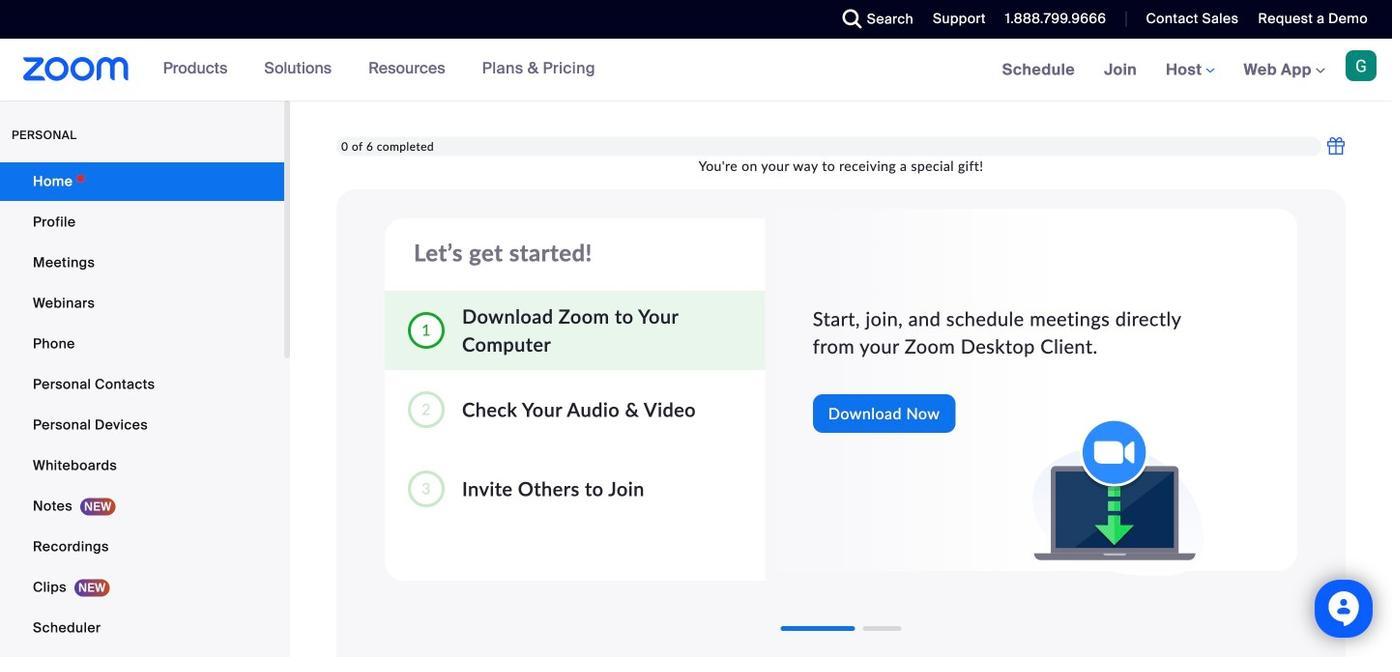 Task type: locate. For each thing, give the bounding box(es) containing it.
product information navigation
[[149, 39, 610, 101]]

zoom logo image
[[23, 57, 129, 81]]

banner
[[0, 39, 1393, 102]]

profile picture image
[[1346, 50, 1377, 81]]

personal menu menu
[[0, 162, 284, 658]]



Task type: describe. For each thing, give the bounding box(es) containing it.
meetings navigation
[[988, 39, 1393, 102]]



Task type: vqa. For each thing, say whether or not it's contained in the screenshot.
Underline image
no



